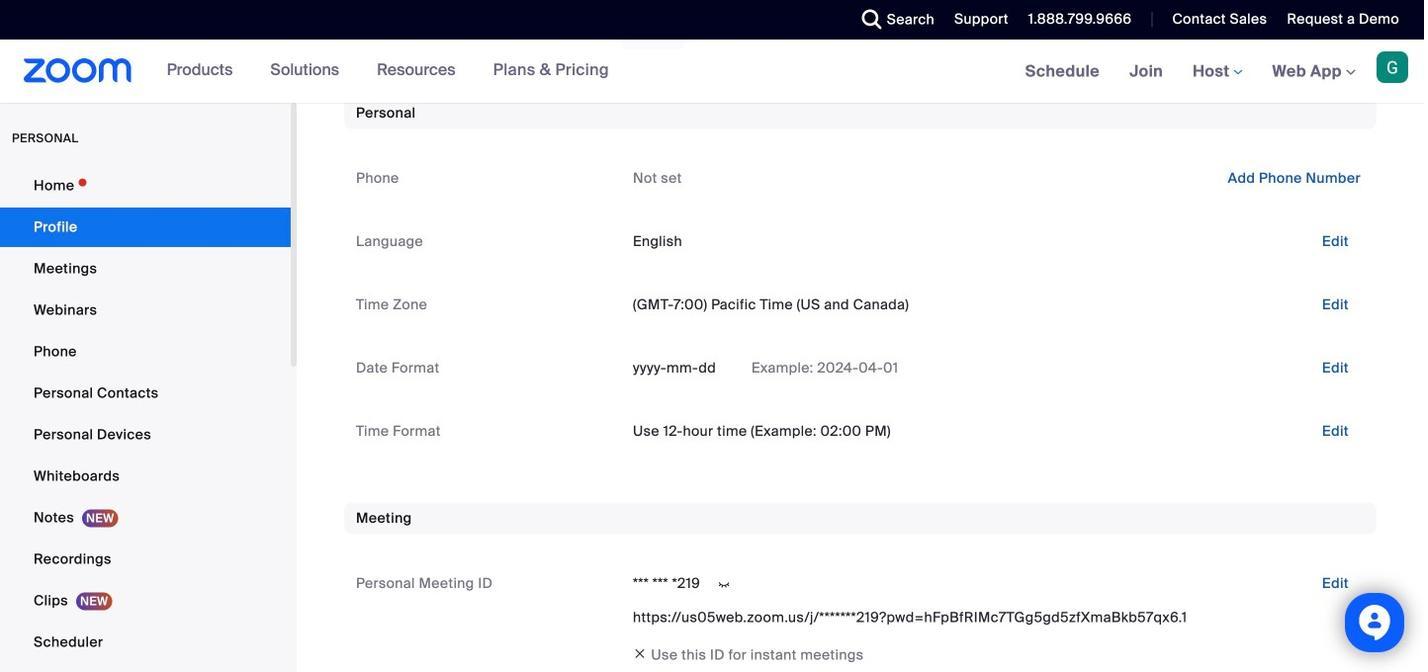 Task type: locate. For each thing, give the bounding box(es) containing it.
product information navigation
[[152, 40, 624, 103]]

personal menu menu
[[0, 166, 291, 673]]

show personal meeting id image
[[708, 576, 740, 594]]

zoom logo image
[[24, 58, 132, 83]]

banner
[[0, 40, 1424, 104]]



Task type: vqa. For each thing, say whether or not it's contained in the screenshot.
product information navigation
yes



Task type: describe. For each thing, give the bounding box(es) containing it.
profile picture image
[[1377, 51, 1409, 83]]

meetings navigation
[[1011, 40, 1424, 104]]



